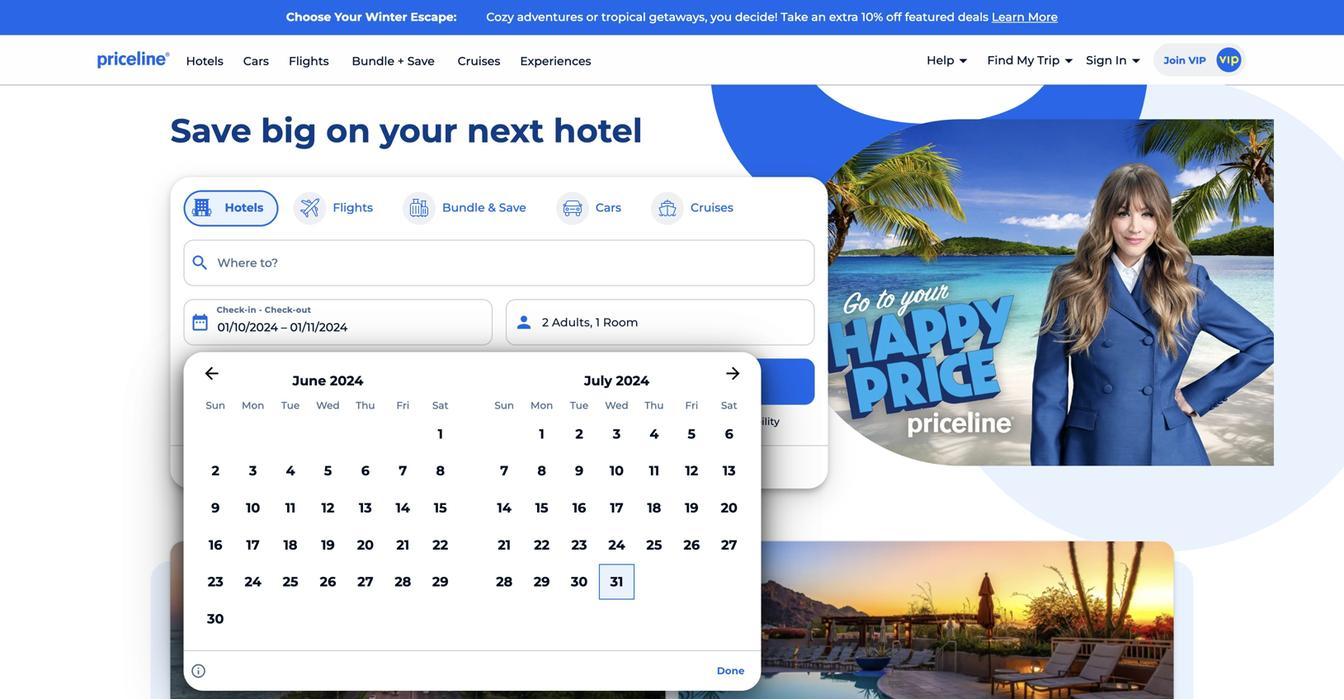 Task type: locate. For each thing, give the bounding box(es) containing it.
7 button
[[384, 453, 422, 489], [486, 453, 523, 489]]

0 vertical spatial 11
[[649, 463, 660, 479]]

0 vertical spatial 12
[[686, 463, 698, 479]]

1 button up hotels on the bottom left of page
[[422, 416, 459, 453]]

sun for july
[[495, 400, 514, 411]]

0 horizontal spatial 14 button
[[384, 489, 422, 526]]

fri up of
[[397, 400, 410, 411]]

your for hotels
[[416, 460, 442, 474]]

book left all at the left bottom of page
[[352, 460, 382, 474]]

1 button for june 2024
[[422, 416, 459, 453]]

0 horizontal spatial 3
[[249, 463, 257, 479]]

27 for june 2024
[[358, 574, 374, 590]]

1 15 from the left
[[434, 500, 447, 516]]

22 button
[[422, 526, 459, 563], [523, 526, 561, 563]]

9 for july
[[575, 463, 584, 479]]

find inside 'find my trip' dropdown button
[[988, 53, 1014, 67]]

join vip link
[[1154, 43, 1252, 76]]

2 29 button from the left
[[523, 563, 561, 600]]

your left hotel in the bottom of the page
[[642, 374, 673, 390]]

1 horizontal spatial book
[[541, 416, 567, 428]]

2 7 from the left
[[500, 463, 509, 479]]

2 button for june
[[197, 453, 234, 489]]

0 horizontal spatial 6 button
[[347, 453, 384, 489]]

8 left save
[[538, 463, 546, 479]]

take
[[781, 10, 809, 24]]

0 horizontal spatial 30
[[207, 611, 224, 627]]

24
[[609, 537, 625, 553], [245, 574, 261, 590]]

21 down book all of your hotels at once and save up to $625 'link'
[[498, 537, 511, 553]]

cruises
[[458, 54, 501, 68], [691, 200, 734, 214]]

bundle down choose your winter escape:
[[352, 54, 395, 68]]

your for find
[[642, 374, 673, 390]]

1 horizontal spatial 13
[[723, 463, 736, 479]]

0 horizontal spatial 3 button
[[234, 453, 272, 489]]

18 button for june 2024
[[272, 526, 309, 563]]

1 horizontal spatial 16 button
[[561, 489, 598, 526]]

6 button for july 2024
[[711, 416, 748, 453]]

27 button
[[711, 526, 748, 563], [347, 563, 384, 600]]

1 horizontal spatial 21
[[498, 537, 511, 553]]

1 29 button from the left
[[422, 563, 459, 600]]

0 horizontal spatial thu
[[356, 400, 375, 411]]

0 vertical spatial 27
[[721, 537, 737, 553]]

5 button left all at the left bottom of page
[[309, 453, 347, 489]]

2 button for july
[[561, 416, 598, 453]]

13 button for july 2024
[[711, 453, 748, 489]]

1 horizontal spatial a
[[570, 416, 576, 428]]

2 28 button from the left
[[486, 563, 523, 600]]

bundle left june
[[217, 375, 260, 389]]

1 horizontal spatial 25 button
[[636, 526, 673, 563]]

0 vertical spatial find
[[988, 53, 1014, 67]]

0 vertical spatial 5
[[688, 426, 696, 442]]

decide!
[[735, 10, 778, 24]]

7 button left hotels on the bottom left of page
[[384, 453, 422, 489]]

30
[[571, 574, 588, 590], [207, 611, 224, 627]]

1 28 button from the left
[[384, 563, 422, 600]]

1 8 button from the left
[[422, 453, 459, 489]]

2 14 from the left
[[497, 500, 512, 516]]

0 horizontal spatial 19 button
[[309, 526, 347, 563]]

2024 right july
[[616, 373, 650, 389]]

0 vertical spatial 24
[[609, 537, 625, 553]]

find inside find your hotel button
[[607, 374, 638, 390]]

22 for june 2024
[[433, 537, 448, 553]]

29 button
[[422, 563, 459, 600], [523, 563, 561, 600]]

2 wed from the left
[[605, 400, 629, 411]]

priceline.com home image
[[98, 51, 170, 69]]

in
[[1116, 53, 1127, 67]]

your inside 'link'
[[416, 460, 442, 474]]

hotels
[[186, 54, 224, 68], [225, 200, 264, 214]]

1 horizontal spatial 5
[[688, 426, 696, 442]]

18 button
[[636, 489, 673, 526], [272, 526, 309, 563]]

8 for july 2024
[[538, 463, 546, 479]]

6 button
[[711, 416, 748, 453], [347, 453, 384, 489]]

0 horizontal spatial tue
[[281, 400, 300, 411]]

0 horizontal spatial 11 button
[[272, 489, 309, 526]]

1 horizontal spatial 18
[[648, 500, 661, 516]]

21 button down book all of your hotels at once and save up to $625 'link'
[[486, 526, 523, 563]]

7 for july 2024
[[500, 463, 509, 479]]

bundle left & at left
[[442, 200, 485, 214]]

0 horizontal spatial sun
[[206, 400, 225, 411]]

tue down july
[[570, 400, 589, 411]]

None field
[[184, 240, 815, 286]]

tue down june
[[281, 400, 300, 411]]

12 for july 2024
[[686, 463, 698, 479]]

1 up and
[[539, 426, 545, 442]]

2 15 from the left
[[535, 500, 549, 516]]

0 vertical spatial hotel
[[554, 111, 643, 151]]

30 button for july
[[561, 563, 598, 600]]

28 button for june 2024
[[384, 563, 422, 600]]

1 sun from the left
[[206, 400, 225, 411]]

thu for june 2024
[[356, 400, 375, 411]]

0 vertical spatial 25
[[647, 537, 662, 553]]

16 for july 2024
[[573, 500, 586, 516]]

&
[[488, 200, 496, 214]]

21 down of
[[397, 537, 410, 553]]

28 for june 2024
[[395, 574, 411, 590]]

1 vertical spatial 19
[[321, 537, 335, 553]]

0 vertical spatial hotels
[[186, 54, 224, 68]]

7 for june 2024
[[399, 463, 407, 479]]

0 vertical spatial cars
[[243, 54, 269, 68]]

5 left the for
[[688, 426, 696, 442]]

30 for july
[[571, 574, 588, 590]]

july 2024
[[584, 373, 650, 389]]

+
[[398, 54, 404, 68], [264, 375, 270, 389]]

0 horizontal spatial 21
[[397, 537, 410, 553]]

2
[[576, 426, 583, 442], [212, 463, 220, 479]]

7 right all at the left bottom of page
[[399, 463, 407, 479]]

24 button for july
[[598, 526, 636, 563]]

book up and
[[541, 416, 567, 428]]

extra
[[830, 10, 859, 24]]

0 vertical spatial your
[[380, 111, 458, 151]]

fri
[[397, 400, 410, 411], [686, 400, 698, 411]]

7
[[399, 463, 407, 479], [500, 463, 509, 479]]

2 sun from the left
[[495, 400, 514, 411]]

1 21 from the left
[[397, 537, 410, 553]]

22 down and
[[534, 537, 550, 553]]

17 for july
[[610, 500, 624, 516]]

0 horizontal spatial your
[[335, 10, 362, 24]]

4 button for july 2024
[[636, 416, 673, 453]]

8 left hotels on the bottom left of page
[[436, 463, 445, 479]]

9 for june
[[211, 500, 220, 516]]

19
[[685, 500, 699, 516], [321, 537, 335, 553]]

book inside 'link'
[[352, 460, 382, 474]]

30 for june
[[207, 611, 224, 627]]

hotel up cars button
[[554, 111, 643, 151]]

hotels
[[445, 460, 481, 474]]

hotel left with
[[579, 416, 605, 428]]

1 horizontal spatial 14 button
[[486, 489, 523, 526]]

sun down show april 2024 icon
[[206, 400, 225, 411]]

1 vertical spatial a
[[570, 416, 576, 428]]

thu down add a car
[[356, 400, 375, 411]]

1 up the book all of your hotels at once and save up to $625
[[438, 426, 443, 442]]

wed up with
[[605, 400, 629, 411]]

2 tue from the left
[[570, 400, 589, 411]]

16 button
[[561, 489, 598, 526], [197, 526, 234, 563]]

2 8 button from the left
[[523, 453, 561, 489]]

4 for june 2024
[[286, 463, 295, 479]]

1 2024 from the left
[[330, 373, 364, 389]]

1 vertical spatial 27
[[358, 574, 374, 590]]

31
[[611, 574, 623, 590]]

17
[[610, 500, 624, 516], [246, 537, 260, 553]]

15 button down hotels on the bottom left of page
[[422, 489, 459, 526]]

21 button for june 2024
[[384, 526, 422, 563]]

tropical
[[602, 10, 646, 24]]

1 horizontal spatial 17
[[610, 500, 624, 516]]

16 for june 2024
[[209, 537, 222, 553]]

1 1 from the left
[[438, 426, 443, 442]]

5 button left the for
[[673, 416, 711, 453]]

0 horizontal spatial 13
[[359, 500, 372, 516]]

14 button for june 2024
[[384, 489, 422, 526]]

0 vertical spatial 20
[[721, 500, 738, 516]]

book all of your hotels at once and save up to $625 link
[[352, 459, 647, 475]]

27 button for june 2024
[[347, 563, 384, 600]]

2 thu from the left
[[645, 400, 664, 411]]

at
[[484, 460, 496, 474]]

15 button
[[422, 489, 459, 526], [523, 489, 561, 526]]

0 horizontal spatial find
[[607, 374, 638, 390]]

find left my
[[988, 53, 1014, 67]]

20 button for june 2024
[[347, 526, 384, 563]]

+ down winter at the top left of the page
[[398, 54, 404, 68]]

1 horizontal spatial +
[[398, 54, 404, 68]]

1 vertical spatial 30
[[207, 611, 224, 627]]

thu up book a hotel with free cancellation for flexibility
[[645, 400, 664, 411]]

6
[[725, 426, 734, 442], [361, 463, 370, 479]]

1 horizontal spatial 22 button
[[523, 526, 561, 563]]

0 vertical spatial 26
[[684, 537, 700, 553]]

2 29 from the left
[[534, 574, 550, 590]]

29 for july 2024
[[534, 574, 550, 590]]

save inside button
[[499, 200, 527, 214]]

24 for june
[[245, 574, 261, 590]]

1 vertical spatial find
[[607, 374, 638, 390]]

16 button for june
[[197, 526, 234, 563]]

2 28 from the left
[[496, 574, 513, 590]]

1 horizontal spatial 26 button
[[673, 526, 711, 563]]

9 button for july
[[561, 453, 598, 489]]

6 button left all at the left bottom of page
[[347, 453, 384, 489]]

12 button for june 2024
[[309, 489, 347, 526]]

1 mon from the left
[[242, 400, 264, 411]]

1 21 button from the left
[[384, 526, 422, 563]]

0 horizontal spatial 25 button
[[272, 563, 309, 600]]

0 horizontal spatial 12 button
[[309, 489, 347, 526]]

14 down of
[[396, 500, 410, 516]]

a left car
[[359, 376, 365, 388]]

bundle & save button
[[401, 190, 541, 227]]

16
[[573, 500, 586, 516], [209, 537, 222, 553]]

0 vertical spatial your
[[335, 10, 362, 24]]

1 22 from the left
[[433, 537, 448, 553]]

sat up hotels on the bottom left of page
[[432, 400, 449, 411]]

0 horizontal spatial 15 button
[[422, 489, 459, 526]]

1 7 from the left
[[399, 463, 407, 479]]

25 for july 2024
[[647, 537, 662, 553]]

19 button for june 2024
[[309, 526, 347, 563]]

2 21 button from the left
[[486, 526, 523, 563]]

0 horizontal spatial 12
[[322, 500, 335, 516]]

26
[[684, 537, 700, 553], [320, 574, 336, 590]]

30 button for june
[[197, 600, 234, 637]]

your right of
[[416, 460, 442, 474]]

5 for june 2024
[[324, 463, 332, 479]]

0 horizontal spatial 24 button
[[234, 563, 272, 600]]

cruises inside button
[[691, 200, 734, 214]]

11 button
[[636, 453, 673, 489], [272, 489, 309, 526]]

save right & at left
[[499, 200, 527, 214]]

28 button for july 2024
[[486, 563, 523, 600]]

21 button down of
[[384, 526, 422, 563]]

1 horizontal spatial 18 button
[[636, 489, 673, 526]]

10
[[610, 463, 624, 479], [246, 500, 260, 516]]

3 button for july
[[598, 416, 636, 453]]

done
[[717, 665, 745, 677]]

your left winter at the top left of the page
[[335, 10, 362, 24]]

20 for july 2024
[[721, 500, 738, 516]]

0 horizontal spatial 25
[[283, 574, 298, 590]]

1 15 button from the left
[[422, 489, 459, 526]]

escape:
[[411, 10, 457, 24]]

1 horizontal spatial 24
[[609, 537, 625, 553]]

14 down book all of your hotels at once and save up to $625 'link'
[[497, 500, 512, 516]]

1 7 button from the left
[[384, 453, 422, 489]]

0 horizontal spatial 27
[[358, 574, 374, 590]]

your right 'on'
[[380, 111, 458, 151]]

14 for july 2024
[[497, 500, 512, 516]]

wed for july
[[605, 400, 629, 411]]

1 horizontal spatial hotels
[[225, 200, 264, 214]]

show july 2024 image
[[724, 364, 743, 383]]

9 button
[[561, 453, 598, 489], [197, 489, 234, 526]]

adventures
[[517, 10, 583, 24]]

1 8 from the left
[[436, 463, 445, 479]]

flights down 'on'
[[333, 200, 373, 214]]

2 7 button from the left
[[486, 453, 523, 489]]

0 horizontal spatial bundle
[[217, 375, 260, 389]]

1 horizontal spatial 30
[[571, 574, 588, 590]]

1 horizontal spatial 25
[[647, 537, 662, 553]]

2 sat from the left
[[721, 400, 738, 411]]

5 for july 2024
[[688, 426, 696, 442]]

0 horizontal spatial 7
[[399, 463, 407, 479]]

1 fri from the left
[[397, 400, 410, 411]]

1 horizontal spatial find
[[988, 53, 1014, 67]]

22 for july 2024
[[534, 537, 550, 553]]

2 1 from the left
[[539, 426, 545, 442]]

26 for june 2024
[[320, 574, 336, 590]]

0 horizontal spatial 28
[[395, 574, 411, 590]]

sat up the for
[[721, 400, 738, 411]]

mon for july
[[531, 400, 553, 411]]

a left with
[[570, 416, 576, 428]]

5
[[688, 426, 696, 442], [324, 463, 332, 479]]

flights inside button
[[333, 200, 373, 214]]

1 28 from the left
[[395, 574, 411, 590]]

22 button down and
[[523, 526, 561, 563]]

sun up the book all of your hotels at once and save up to $625
[[495, 400, 514, 411]]

Check-in - Check-out field
[[184, 299, 493, 346]]

0 horizontal spatial 20 button
[[347, 526, 384, 563]]

find your hotel
[[607, 374, 714, 390]]

fri up cancellation
[[686, 400, 698, 411]]

1 horizontal spatial 10 button
[[598, 453, 636, 489]]

20 button
[[711, 489, 748, 526], [347, 526, 384, 563]]

1 14 from the left
[[396, 500, 410, 516]]

0 vertical spatial 19
[[685, 500, 699, 516]]

14 button down of
[[384, 489, 422, 526]]

4
[[650, 426, 659, 442], [286, 463, 295, 479]]

a for hotel
[[570, 416, 576, 428]]

save down 'hotels' link
[[170, 111, 252, 151]]

thu for july 2024
[[645, 400, 664, 411]]

15 button down and
[[523, 489, 561, 526]]

wed down june 2024
[[316, 400, 340, 411]]

14 button down book all of your hotels at once and save up to $625 'link'
[[486, 489, 523, 526]]

0 horizontal spatial 20
[[357, 537, 374, 553]]

0 horizontal spatial 26
[[320, 574, 336, 590]]

17 for june
[[246, 537, 260, 553]]

flights down choose
[[289, 54, 329, 68]]

save
[[408, 54, 435, 68], [170, 111, 252, 151], [499, 200, 527, 214], [274, 375, 302, 389]]

25 button for june 2024
[[272, 563, 309, 600]]

0 horizontal spatial 2024
[[330, 373, 364, 389]]

7 right at
[[500, 463, 509, 479]]

8
[[436, 463, 445, 479], [538, 463, 546, 479]]

6 button down show july 2024 icon
[[711, 416, 748, 453]]

1 button up and
[[523, 416, 561, 453]]

5 button
[[673, 416, 711, 453], [309, 453, 347, 489]]

26 button
[[673, 526, 711, 563], [309, 563, 347, 600]]

types of travel tab list
[[184, 190, 815, 227]]

0 horizontal spatial mon
[[242, 400, 264, 411]]

a
[[359, 376, 365, 388], [570, 416, 576, 428]]

5 left all at the left bottom of page
[[324, 463, 332, 479]]

1 horizontal spatial 6 button
[[711, 416, 748, 453]]

2024 for june 2024
[[330, 373, 364, 389]]

+ left june
[[264, 375, 270, 389]]

2024 left car
[[330, 373, 364, 389]]

2 22 from the left
[[534, 537, 550, 553]]

1 horizontal spatial 15
[[535, 500, 549, 516]]

1 vertical spatial 20
[[357, 537, 374, 553]]

0 horizontal spatial 16 button
[[197, 526, 234, 563]]

1 22 button from the left
[[422, 526, 459, 563]]

choose
[[286, 10, 331, 24]]

7 button left and
[[486, 453, 523, 489]]

3 button for june
[[234, 453, 272, 489]]

2 vertical spatial bundle
[[217, 375, 260, 389]]

12 button for july 2024
[[673, 453, 711, 489]]

1 sat from the left
[[432, 400, 449, 411]]

12 for june 2024
[[322, 500, 335, 516]]

1 horizontal spatial 3 button
[[598, 416, 636, 453]]

2 1 button from the left
[[523, 416, 561, 453]]

1 1 button from the left
[[422, 416, 459, 453]]

0 horizontal spatial flights
[[289, 54, 329, 68]]

1 horizontal spatial 23
[[572, 537, 587, 553]]

2 2024 from the left
[[616, 373, 650, 389]]

15 down and
[[535, 500, 549, 516]]

1 tue from the left
[[281, 400, 300, 411]]

28 button
[[384, 563, 422, 600], [486, 563, 523, 600]]

2 mon from the left
[[531, 400, 553, 411]]

0 horizontal spatial 9 button
[[197, 489, 234, 526]]

15 down hotels on the bottom left of page
[[434, 500, 447, 516]]

19 button
[[673, 489, 711, 526], [309, 526, 347, 563]]

tue
[[281, 400, 300, 411], [570, 400, 589, 411]]

6 left all at the left bottom of page
[[361, 463, 370, 479]]

1 thu from the left
[[356, 400, 375, 411]]

6 left the flexibility
[[725, 426, 734, 442]]

1 horizontal spatial 12 button
[[673, 453, 711, 489]]

2 fri from the left
[[686, 400, 698, 411]]

14 button for july 2024
[[486, 489, 523, 526]]

1 horizontal spatial 28 button
[[486, 563, 523, 600]]

13
[[723, 463, 736, 479], [359, 500, 372, 516]]

2 8 from the left
[[538, 463, 546, 479]]

1 14 button from the left
[[384, 489, 422, 526]]

1 vertical spatial 24
[[245, 574, 261, 590]]

31 button
[[598, 563, 636, 600]]

2 15 button from the left
[[523, 489, 561, 526]]

done button
[[707, 658, 755, 684]]

0 vertical spatial 23
[[572, 537, 587, 553]]

wed for june
[[316, 400, 340, 411]]

1 horizontal spatial 12
[[686, 463, 698, 479]]

flights
[[289, 54, 329, 68], [333, 200, 373, 214]]

21 button
[[384, 526, 422, 563], [486, 526, 523, 563]]

1 29 from the left
[[432, 574, 449, 590]]

1 wed from the left
[[316, 400, 340, 411]]

your
[[380, 111, 458, 151], [416, 460, 442, 474]]

your inside button
[[642, 374, 673, 390]]

1 horizontal spatial 24 button
[[598, 526, 636, 563]]

0 horizontal spatial 29
[[432, 574, 449, 590]]

show april 2024 image
[[202, 364, 222, 383]]

bundle
[[352, 54, 395, 68], [442, 200, 485, 214], [217, 375, 260, 389]]

0 horizontal spatial 11
[[285, 500, 296, 516]]

2 21 from the left
[[498, 537, 511, 553]]

2 14 button from the left
[[486, 489, 523, 526]]

22 button down hotels on the bottom left of page
[[422, 526, 459, 563]]

1 vertical spatial 2
[[212, 463, 220, 479]]

bundle inside bundle & save button
[[442, 200, 485, 214]]

your for next
[[380, 111, 458, 151]]

1 horizontal spatial 26
[[684, 537, 700, 553]]

23 button for june
[[197, 563, 234, 600]]

0 horizontal spatial cruises
[[458, 54, 501, 68]]

28
[[395, 574, 411, 590], [496, 574, 513, 590]]

flights button
[[292, 190, 388, 227]]

1 vertical spatial hotels
[[225, 200, 264, 214]]

1 horizontal spatial 6
[[725, 426, 734, 442]]

book for book a hotel with free cancellation for flexibility
[[541, 416, 567, 428]]

sun
[[206, 400, 225, 411], [495, 400, 514, 411]]

find up with
[[607, 374, 638, 390]]

june 2024
[[293, 373, 364, 389]]

2 22 button from the left
[[523, 526, 561, 563]]

0 horizontal spatial 22 button
[[422, 526, 459, 563]]

0 horizontal spatial 21 button
[[384, 526, 422, 563]]

1 vertical spatial 16
[[209, 537, 222, 553]]

1 vertical spatial bundle + save
[[217, 375, 302, 389]]

22 down hotels on the bottom left of page
[[433, 537, 448, 553]]

sign in
[[1087, 53, 1127, 67]]

1 horizontal spatial sun
[[495, 400, 514, 411]]

0 horizontal spatial 7 button
[[384, 453, 422, 489]]

1 horizontal spatial 8
[[538, 463, 546, 479]]

0 vertical spatial 6
[[725, 426, 734, 442]]



Task type: vqa. For each thing, say whether or not it's contained in the screenshot.
app screenshot "image"
no



Task type: describe. For each thing, give the bounding box(es) containing it.
27 for july 2024
[[721, 537, 737, 553]]

cars inside button
[[596, 200, 622, 214]]

1 vertical spatial hotel
[[579, 416, 605, 428]]

10 button for june
[[234, 489, 272, 526]]

bundle + save link
[[349, 54, 438, 68]]

$625
[[620, 460, 647, 474]]

help button
[[927, 39, 968, 82]]

26 button for june 2024
[[309, 563, 347, 600]]

getaways,
[[649, 10, 708, 24]]

23 for june
[[208, 574, 223, 590]]

14 for june 2024
[[396, 500, 410, 516]]

featured
[[905, 10, 955, 24]]

hotels inside hotels button
[[225, 200, 264, 214]]

7 button for june 2024
[[384, 453, 422, 489]]

6 for june 2024
[[361, 463, 370, 479]]

0 vertical spatial +
[[398, 54, 404, 68]]

18 for july 2024
[[648, 500, 661, 516]]

13 for june 2024
[[359, 500, 372, 516]]

once
[[499, 460, 528, 474]]

Where to? field
[[184, 240, 815, 286]]

7 button for july 2024
[[486, 453, 523, 489]]

cars button
[[555, 190, 636, 227]]

find for find my trip
[[988, 53, 1014, 67]]

15 for june 2024
[[434, 500, 447, 516]]

cruises button
[[650, 190, 749, 227]]

24 for july
[[609, 537, 625, 553]]

hotels link
[[186, 54, 224, 68]]

27 button for july 2024
[[711, 526, 748, 563]]

for
[[719, 416, 732, 428]]

hotel
[[677, 374, 714, 390]]

26 for july 2024
[[684, 537, 700, 553]]

fri for june 2024
[[397, 400, 410, 411]]

0 vertical spatial bundle
[[352, 54, 395, 68]]

8 button for july 2024
[[523, 453, 561, 489]]

1 vertical spatial +
[[264, 375, 270, 389]]

1 horizontal spatial bundle + save
[[349, 54, 438, 68]]

flights link
[[289, 54, 329, 68]]

15 for july 2024
[[535, 500, 549, 516]]

up
[[586, 460, 602, 474]]

3 for july
[[613, 426, 621, 442]]

2024 for july 2024
[[616, 373, 650, 389]]

my
[[1017, 53, 1035, 67]]

11 button for july 2024
[[636, 453, 673, 489]]

10 for july
[[610, 463, 624, 479]]

10%
[[862, 10, 884, 24]]

4 button for june 2024
[[272, 453, 309, 489]]

15 button for july 2024
[[523, 489, 561, 526]]

flexibility
[[735, 416, 780, 428]]

24 button for june
[[234, 563, 272, 600]]

0 vertical spatial cruises
[[458, 54, 501, 68]]

5 button for july 2024
[[673, 416, 711, 453]]

2 for july
[[576, 426, 583, 442]]

20 for june 2024
[[357, 537, 374, 553]]

a for car
[[359, 376, 365, 388]]

vip badge icon image
[[1217, 48, 1242, 72]]

find for find your hotel
[[607, 374, 638, 390]]

book a hotel with free cancellation for flexibility
[[541, 416, 780, 428]]

mon for june
[[242, 400, 264, 411]]

hotels button
[[184, 190, 278, 227]]

1 button for july 2024
[[523, 416, 561, 453]]

big
[[261, 111, 317, 151]]

cancellation
[[655, 416, 716, 428]]

20 button for july 2024
[[711, 489, 748, 526]]

sat for june 2024
[[432, 400, 449, 411]]

11 for july 2024
[[649, 463, 660, 479]]

book all of your hotels at once and save up to $625
[[352, 460, 647, 474]]

free
[[632, 416, 652, 428]]

add
[[335, 376, 356, 388]]

deals
[[958, 10, 989, 24]]

tue for july
[[570, 400, 589, 411]]

find my trip
[[988, 53, 1060, 67]]

4 for july 2024
[[650, 426, 659, 442]]

with
[[607, 416, 630, 428]]

10 for june
[[246, 500, 260, 516]]

join vip
[[1165, 55, 1207, 67]]

to
[[605, 460, 617, 474]]

cruises link
[[458, 54, 501, 68]]

0 vertical spatial flights
[[289, 54, 329, 68]]

28 for july 2024
[[496, 574, 513, 590]]

find my trip button
[[988, 39, 1073, 82]]

experiences link
[[520, 54, 591, 68]]

june
[[293, 373, 326, 389]]

19 for july 2024
[[685, 500, 699, 516]]

bundle & save
[[442, 200, 527, 214]]

winter
[[365, 10, 407, 24]]

off
[[887, 10, 902, 24]]

11 button for june 2024
[[272, 489, 309, 526]]

help
[[927, 53, 955, 67]]

sign
[[1087, 53, 1113, 67]]

experiences
[[520, 54, 591, 68]]

13 button for june 2024
[[347, 489, 384, 526]]

cozy
[[486, 10, 514, 24]]

6 button for june 2024
[[347, 453, 384, 489]]

sat for july 2024
[[721, 400, 738, 411]]

an
[[812, 10, 826, 24]]

of
[[402, 460, 413, 474]]

learn
[[992, 10, 1025, 24]]

save
[[557, 460, 583, 474]]

2 for june
[[212, 463, 220, 479]]

0 horizontal spatial bundle + save
[[217, 375, 302, 389]]

26 button for july 2024
[[673, 526, 711, 563]]

all
[[385, 460, 399, 474]]

8 button for june 2024
[[422, 453, 459, 489]]

join
[[1165, 55, 1186, 67]]

29 for june 2024
[[432, 574, 449, 590]]

and
[[531, 460, 554, 474]]

cars link
[[243, 54, 269, 68]]

vip
[[1189, 55, 1207, 67]]

book for book all of your hotels at once and save up to $625
[[352, 460, 382, 474]]

13 for july 2024
[[723, 463, 736, 479]]

july
[[584, 373, 612, 389]]

save down escape:
[[408, 54, 435, 68]]

more
[[1028, 10, 1058, 24]]

21 button for july 2024
[[486, 526, 523, 563]]

17 button for june
[[234, 526, 272, 563]]

6 for july 2024
[[725, 426, 734, 442]]

next
[[467, 111, 544, 151]]

car
[[368, 376, 384, 388]]

save left add
[[274, 375, 302, 389]]

your for choose
[[335, 10, 362, 24]]

19 for june 2024
[[321, 537, 335, 553]]

16 button for july
[[561, 489, 598, 526]]

21 for july 2024
[[498, 537, 511, 553]]

18 button for july 2024
[[636, 489, 673, 526]]

cozy adventures or tropical getaways, you decide! take an extra 10% off featured deals learn more
[[486, 10, 1058, 24]]

add a car
[[332, 376, 384, 388]]

3 for june
[[249, 463, 257, 479]]

19 button for july 2024
[[673, 489, 711, 526]]

trip
[[1038, 53, 1060, 67]]

find your hotel button
[[506, 359, 815, 405]]

choose your winter escape:
[[286, 10, 460, 24]]

15 button for june 2024
[[422, 489, 459, 526]]

25 for june 2024
[[283, 574, 298, 590]]

29 button for july 2024
[[523, 563, 561, 600]]

11 for june 2024
[[285, 500, 296, 516]]

on
[[326, 111, 371, 151]]

save big on your next hotel
[[170, 111, 643, 151]]

sign in button
[[1087, 39, 1141, 82]]

you
[[711, 10, 732, 24]]

traveler selection text field
[[506, 299, 815, 346]]

or
[[586, 10, 599, 24]]

1 for june 2024
[[438, 426, 443, 442]]

23 for july
[[572, 537, 587, 553]]

5 button for june 2024
[[309, 453, 347, 489]]

0 horizontal spatial cars
[[243, 54, 269, 68]]



